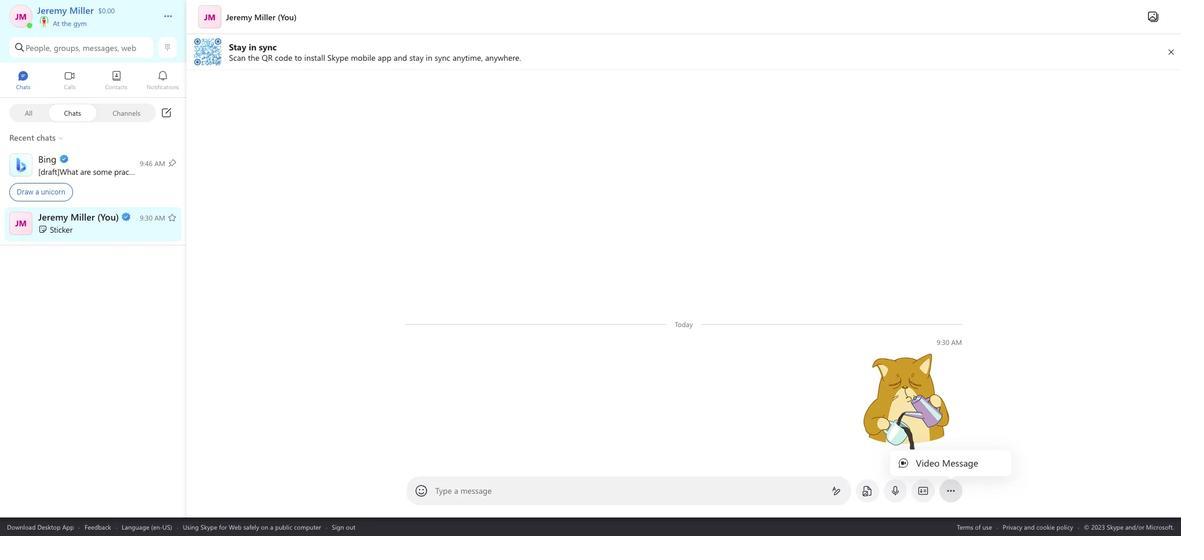 Task type: vqa. For each thing, say whether or not it's contained in the screenshot.
help
no



Task type: describe. For each thing, give the bounding box(es) containing it.
web
[[121, 42, 136, 53]]

safely
[[243, 523, 259, 532]]

(en-
[[151, 523, 163, 532]]

am
[[952, 338, 962, 347]]

out
[[346, 523, 355, 532]]

language (en-us)
[[122, 523, 172, 532]]

messages,
[[83, 42, 119, 53]]

computer
[[294, 523, 321, 532]]

language
[[122, 523, 149, 532]]

download desktop app
[[7, 523, 74, 532]]

privacy
[[1003, 523, 1023, 532]]

web
[[229, 523, 242, 532]]

policy
[[1057, 523, 1074, 532]]

desktop
[[37, 523, 61, 532]]

app
[[62, 523, 74, 532]]

privacy and cookie policy
[[1003, 523, 1074, 532]]

sticker
[[50, 224, 73, 235]]

using skype for web safely on a public computer link
[[183, 523, 321, 532]]

terms of use link
[[957, 523, 993, 532]]

terms of use
[[957, 523, 993, 532]]

at the gym button
[[37, 16, 152, 28]]

terms
[[957, 523, 974, 532]]

gym
[[73, 19, 87, 28]]

people, groups, messages, web button
[[9, 37, 154, 58]]

feedback
[[85, 523, 111, 532]]

type
[[435, 486, 452, 497]]

cookie
[[1037, 523, 1055, 532]]

people,
[[26, 42, 51, 53]]

groups,
[[54, 42, 81, 53]]

the
[[62, 19, 72, 28]]

us)
[[163, 523, 172, 532]]

language (en-us) link
[[122, 523, 172, 532]]

people, groups, messages, web
[[26, 42, 136, 53]]

channels
[[113, 108, 141, 117]]

draw
[[17, 188, 33, 197]]

privacy and cookie policy link
[[1003, 523, 1074, 532]]

using skype for web safely on a public computer
[[183, 523, 321, 532]]

and
[[1024, 523, 1035, 532]]

a for unicorn
[[35, 188, 39, 197]]

a for message
[[454, 486, 458, 497]]



Task type: locate. For each thing, give the bounding box(es) containing it.
sticker button
[[0, 207, 186, 241]]

type a message
[[435, 486, 492, 497]]

for
[[219, 523, 227, 532]]

unicorn
[[41, 188, 65, 197]]

a right type
[[454, 486, 458, 497]]

message
[[461, 486, 492, 497]]

download
[[7, 523, 36, 532]]

at the gym
[[51, 19, 87, 28]]

on
[[261, 523, 268, 532]]

a right on
[[270, 523, 273, 532]]

feedback link
[[85, 523, 111, 532]]

chats
[[64, 108, 81, 117]]

sign out link
[[332, 523, 355, 532]]

2 horizontal spatial a
[[454, 486, 458, 497]]

use
[[983, 523, 993, 532]]

0 vertical spatial a
[[35, 188, 39, 197]]

public
[[275, 523, 292, 532]]

1 horizontal spatial a
[[270, 523, 273, 532]]

Type a message text field
[[436, 486, 823, 498]]

draw a unicorn button
[[0, 150, 186, 206]]

a
[[35, 188, 39, 197], [454, 486, 458, 497], [270, 523, 273, 532]]

at
[[53, 19, 60, 28]]

a right draw
[[35, 188, 39, 197]]

download desktop app link
[[7, 523, 74, 532]]

9:30
[[937, 338, 950, 347]]

skype
[[201, 523, 217, 532]]

using
[[183, 523, 199, 532]]

all
[[25, 108, 33, 117]]

of
[[975, 523, 981, 532]]

sign out
[[332, 523, 355, 532]]

a inside "button"
[[35, 188, 39, 197]]

9:30 am
[[937, 338, 962, 347]]

0 horizontal spatial a
[[35, 188, 39, 197]]

tab list
[[0, 66, 186, 97]]

2 vertical spatial a
[[270, 523, 273, 532]]

1 vertical spatial a
[[454, 486, 458, 497]]

draw a unicorn
[[17, 188, 65, 197]]

sign
[[332, 523, 344, 532]]



